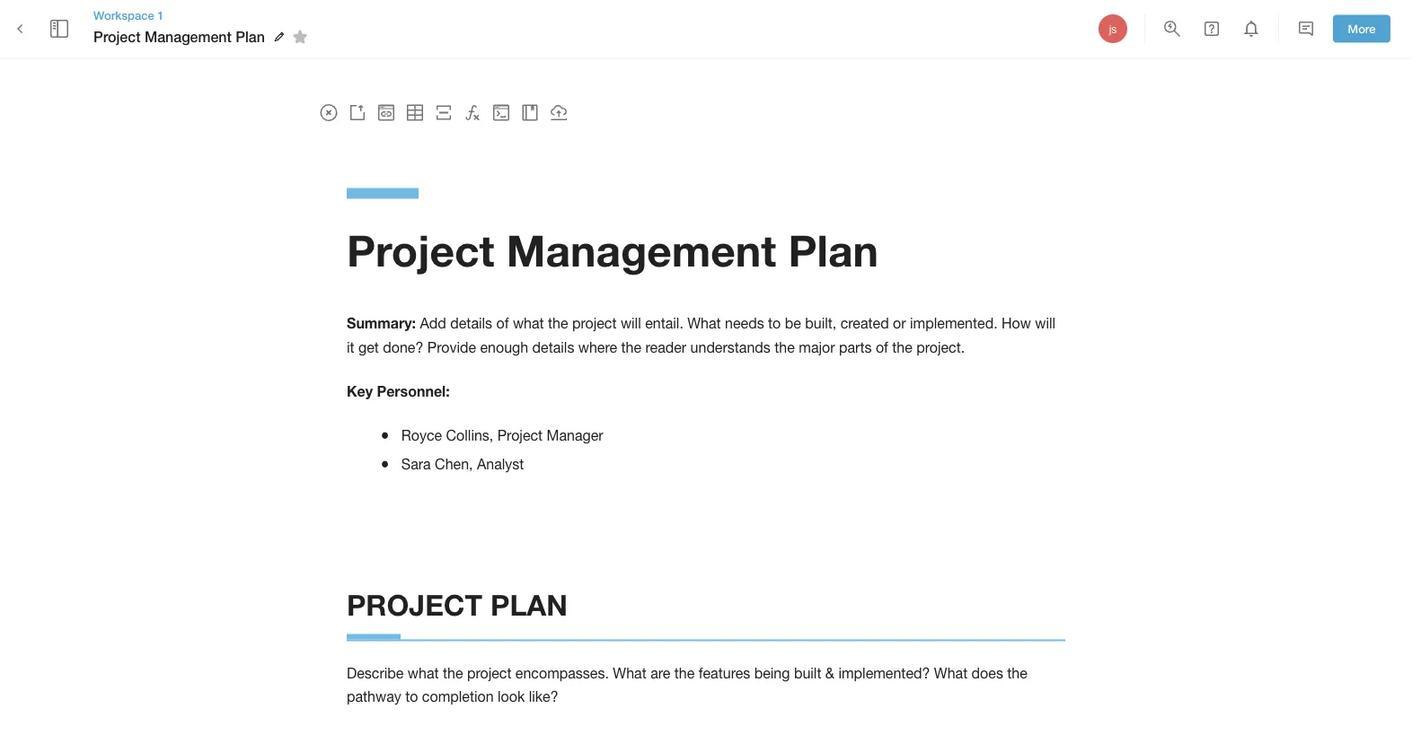 Task type: describe. For each thing, give the bounding box(es) containing it.
built,
[[805, 315, 837, 332]]

more button
[[1333, 15, 1391, 43]]

project
[[347, 588, 483, 623]]

to inside add details of what the project will entail. what needs to be built, created or implemented. how will it get done? provide enough details where the reader understands the major parts of the project.
[[768, 315, 781, 332]]

manager
[[547, 427, 604, 444]]

needs
[[725, 315, 764, 332]]

get
[[359, 339, 379, 356]]

it
[[347, 339, 355, 356]]

1 horizontal spatial of
[[876, 339, 888, 356]]

&
[[826, 665, 835, 682]]

collins,
[[446, 427, 494, 444]]

key
[[347, 383, 373, 400]]

project inside describe what the project encompasses. what are the features being built & implemented? what does the pathway to completion look like?
[[467, 665, 512, 682]]

what inside add details of what the project will entail. what needs to be built, created or implemented. how will it get done? provide enough details where the reader understands the major parts of the project.
[[688, 315, 721, 332]]

project inside add details of what the project will entail. what needs to be built, created or implemented. how will it get done? provide enough details where the reader understands the major parts of the project.
[[572, 315, 617, 332]]

1 horizontal spatial plan
[[789, 225, 879, 276]]

provide
[[428, 339, 476, 356]]

chen,
[[435, 456, 473, 473]]

parts
[[839, 339, 872, 356]]

plan
[[491, 588, 568, 623]]

to inside describe what the project encompasses. what are the features being built & implemented? what does the pathway to completion look like?
[[405, 689, 418, 706]]

add
[[420, 315, 446, 332]]

implemented?
[[839, 665, 930, 682]]

be
[[785, 315, 801, 332]]

1 horizontal spatial management
[[507, 225, 777, 276]]

1 vertical spatial project management plan
[[347, 225, 879, 276]]

workspace 1 link
[[93, 7, 313, 23]]

completion
[[422, 689, 494, 706]]

created
[[841, 315, 889, 332]]

0 vertical spatial plan
[[236, 28, 265, 45]]

personnel:
[[377, 383, 450, 400]]

0 vertical spatial details
[[450, 315, 492, 332]]

0 horizontal spatial what
[[613, 665, 647, 682]]

0 horizontal spatial project management plan
[[93, 28, 265, 45]]

1
[[158, 8, 164, 22]]

1 vertical spatial details
[[532, 339, 575, 356]]

1 will from the left
[[621, 315, 641, 332]]

royce collins, project manager
[[401, 427, 604, 444]]

where
[[579, 339, 617, 356]]

2 horizontal spatial what
[[934, 665, 968, 682]]

0 vertical spatial project
[[93, 28, 141, 45]]

workspace
[[93, 8, 154, 22]]

look
[[498, 689, 525, 706]]

js
[[1109, 22, 1117, 35]]



Task type: locate. For each thing, give the bounding box(es) containing it.
what up completion
[[408, 665, 439, 682]]

will right how on the right top
[[1035, 315, 1056, 332]]

will left entail.
[[621, 315, 641, 332]]

being
[[755, 665, 790, 682]]

management up entail.
[[507, 225, 777, 276]]

1 horizontal spatial what
[[513, 315, 544, 332]]

how
[[1002, 315, 1031, 332]]

project
[[572, 315, 617, 332], [467, 665, 512, 682]]

project down workspace
[[93, 28, 141, 45]]

0 vertical spatial what
[[513, 315, 544, 332]]

management down workspace 1 "link" on the left top
[[145, 28, 232, 45]]

summary:
[[347, 315, 416, 332]]

project
[[93, 28, 141, 45], [347, 225, 495, 276], [498, 427, 543, 444]]

describe
[[347, 665, 404, 682]]

1 vertical spatial of
[[876, 339, 888, 356]]

entail.
[[645, 315, 684, 332]]

done?
[[383, 339, 424, 356]]

1 vertical spatial to
[[405, 689, 418, 706]]

plan left favorite icon
[[236, 28, 265, 45]]

0 horizontal spatial project
[[93, 28, 141, 45]]

1 horizontal spatial details
[[532, 339, 575, 356]]

plan up built,
[[789, 225, 879, 276]]

1 vertical spatial plan
[[789, 225, 879, 276]]

what left are
[[613, 665, 647, 682]]

project up add
[[347, 225, 495, 276]]

the
[[548, 315, 568, 332], [621, 339, 642, 356], [775, 339, 795, 356], [892, 339, 913, 356], [443, 665, 463, 682], [675, 665, 695, 682], [1008, 665, 1028, 682]]

plan
[[236, 28, 265, 45], [789, 225, 879, 276]]

1 vertical spatial management
[[507, 225, 777, 276]]

analyst
[[477, 456, 524, 473]]

of
[[496, 315, 509, 332], [876, 339, 888, 356]]

key personnel:
[[347, 383, 450, 400]]

what up understands
[[688, 315, 721, 332]]

1 horizontal spatial to
[[768, 315, 781, 332]]

project up where
[[572, 315, 617, 332]]

what left does
[[934, 665, 968, 682]]

what
[[513, 315, 544, 332], [408, 665, 439, 682]]

like?
[[529, 689, 559, 706]]

pathway
[[347, 689, 401, 706]]

management
[[145, 28, 232, 45], [507, 225, 777, 276]]

implemented.
[[910, 315, 998, 332]]

0 horizontal spatial of
[[496, 315, 509, 332]]

to left the be
[[768, 315, 781, 332]]

what
[[688, 315, 721, 332], [613, 665, 647, 682], [934, 665, 968, 682]]

or
[[893, 315, 906, 332]]

encompasses.
[[516, 665, 609, 682]]

1 vertical spatial what
[[408, 665, 439, 682]]

project management plan down 1
[[93, 28, 265, 45]]

favorite image
[[289, 26, 311, 48]]

understands
[[691, 339, 771, 356]]

0 horizontal spatial project
[[467, 665, 512, 682]]

more
[[1348, 22, 1376, 36]]

0 vertical spatial of
[[496, 315, 509, 332]]

to right pathway
[[405, 689, 418, 706]]

features
[[699, 665, 751, 682]]

0 vertical spatial to
[[768, 315, 781, 332]]

js button
[[1096, 12, 1130, 46]]

2 vertical spatial project
[[498, 427, 543, 444]]

of up enough
[[496, 315, 509, 332]]

0 horizontal spatial plan
[[236, 28, 265, 45]]

built
[[794, 665, 822, 682]]

to
[[768, 315, 781, 332], [405, 689, 418, 706]]

2 horizontal spatial project
[[498, 427, 543, 444]]

does
[[972, 665, 1004, 682]]

0 vertical spatial management
[[145, 28, 232, 45]]

details
[[450, 315, 492, 332], [532, 339, 575, 356]]

royce
[[401, 427, 442, 444]]

sara
[[401, 456, 431, 473]]

0 horizontal spatial what
[[408, 665, 439, 682]]

project management plan up entail.
[[347, 225, 879, 276]]

what up enough
[[513, 315, 544, 332]]

project up analyst
[[498, 427, 543, 444]]

project.
[[917, 339, 965, 356]]

0 horizontal spatial to
[[405, 689, 418, 706]]

0 horizontal spatial will
[[621, 315, 641, 332]]

project management plan
[[93, 28, 265, 45], [347, 225, 879, 276]]

details left where
[[532, 339, 575, 356]]

0 horizontal spatial details
[[450, 315, 492, 332]]

project up look
[[467, 665, 512, 682]]

1 horizontal spatial project
[[347, 225, 495, 276]]

what inside describe what the project encompasses. what are the features being built & implemented? what does the pathway to completion look like?
[[408, 665, 439, 682]]

0 vertical spatial project management plan
[[93, 28, 265, 45]]

are
[[651, 665, 671, 682]]

2 will from the left
[[1035, 315, 1056, 332]]

1 vertical spatial project
[[467, 665, 512, 682]]

enough
[[480, 339, 528, 356]]

1 horizontal spatial project
[[572, 315, 617, 332]]

of right the parts
[[876, 339, 888, 356]]

project plan
[[347, 588, 568, 623]]

add details of what the project will entail. what needs to be built, created or implemented. how will it get done? provide enough details where the reader understands the major parts of the project.
[[347, 315, 1060, 356]]

what inside add details of what the project will entail. what needs to be built, created or implemented. how will it get done? provide enough details where the reader understands the major parts of the project.
[[513, 315, 544, 332]]

1 horizontal spatial will
[[1035, 315, 1056, 332]]

0 horizontal spatial management
[[145, 28, 232, 45]]

0 vertical spatial project
[[572, 315, 617, 332]]

details up provide at the left
[[450, 315, 492, 332]]

1 horizontal spatial what
[[688, 315, 721, 332]]

workspace 1
[[93, 8, 164, 22]]

1 horizontal spatial project management plan
[[347, 225, 879, 276]]

reader
[[646, 339, 687, 356]]

sara chen, analyst
[[401, 456, 524, 473]]

major
[[799, 339, 835, 356]]

will
[[621, 315, 641, 332], [1035, 315, 1056, 332]]

1 vertical spatial project
[[347, 225, 495, 276]]

describe what the project encompasses. what are the features being built & implemented? what does the pathway to completion look like?
[[347, 665, 1032, 706]]



Task type: vqa. For each thing, say whether or not it's contained in the screenshot.
'project' within 'Describe what the project encompasses. What are the features being built & implemented? What does the pathway to completion look like?'
no



